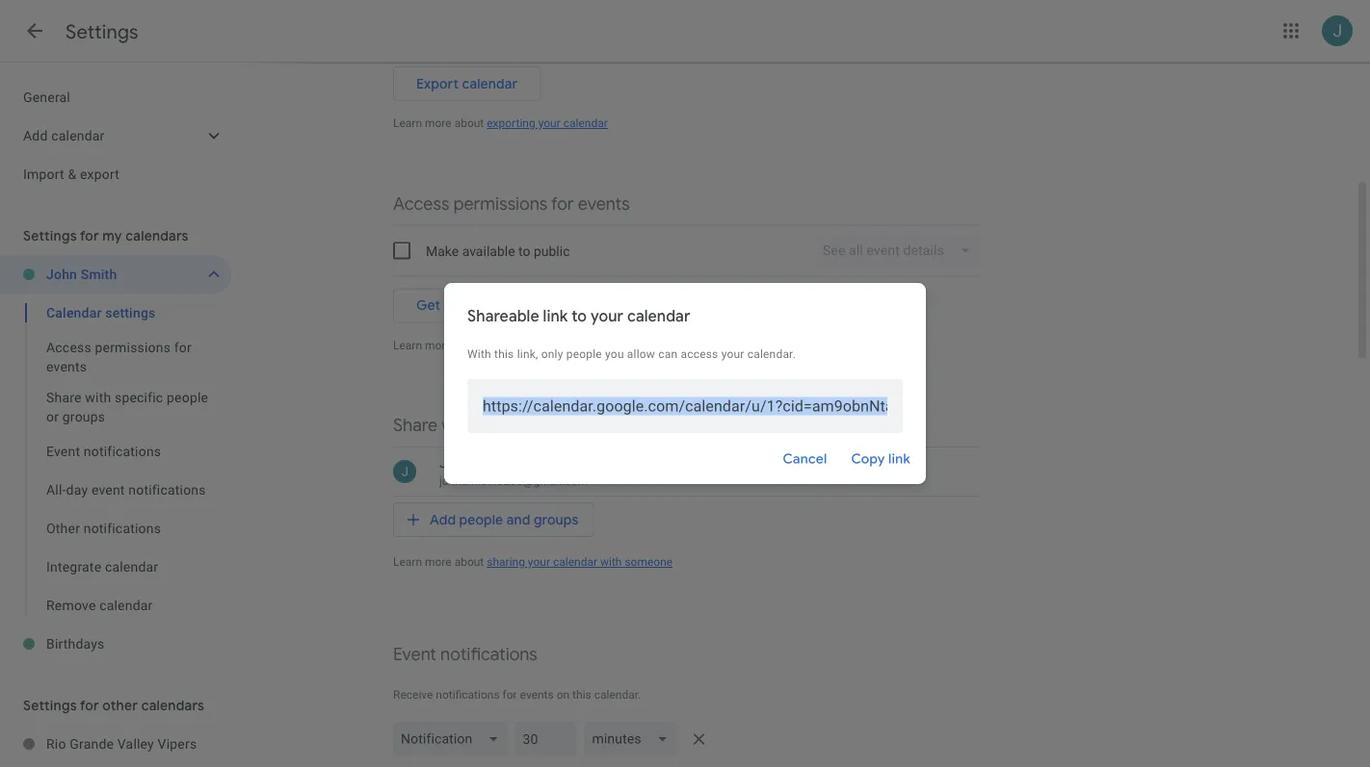 Task type: vqa. For each thing, say whether or not it's contained in the screenshot.
middle GROUPS
yes



Task type: describe. For each thing, give the bounding box(es) containing it.
john smith tree item
[[0, 255, 231, 294]]

settings for my calendars tree
[[0, 255, 231, 664]]

or inside group
[[46, 409, 59, 425]]

copy
[[851, 451, 885, 468]]

general
[[23, 89, 70, 105]]

make
[[426, 243, 459, 259]]

receive notifications for events on this calendar.
[[393, 689, 641, 702]]

1 horizontal spatial share with specific people or groups
[[393, 415, 678, 437]]

export
[[80, 166, 120, 182]]

export calendar
[[416, 75, 518, 92]]

more for learn more about sharing your calendar
[[425, 339, 452, 352]]

cancel button
[[774, 436, 836, 483]]

copy link
[[851, 451, 910, 468]]

more for learn more about exporting your calendar
[[425, 117, 452, 130]]

smith for john smith (owner) johnsmith43233@gmail.com
[[473, 455, 508, 471]]

all-
[[46, 482, 66, 498]]

get shareable link
[[416, 297, 532, 315]]

copy link button
[[844, 436, 918, 483]]

tree containing general
[[0, 78, 231, 194]]

settings for settings for other calendars
[[23, 698, 77, 715]]

only
[[541, 348, 563, 361]]

can
[[658, 348, 678, 361]]

learn more about sharing your calendar with someone
[[393, 556, 673, 569]]

calendar left someone
[[553, 556, 597, 569]]

people inside group
[[167, 390, 208, 406]]

your for sharing your calendar with someone
[[528, 556, 550, 569]]

access inside settings for my calendars tree
[[46, 340, 91, 356]]

permissions inside group
[[95, 340, 171, 356]]

about for sharing your calendar
[[454, 339, 484, 352]]

available
[[462, 243, 515, 259]]

add people and groups button
[[393, 503, 594, 538]]

2 horizontal spatial groups
[[623, 415, 678, 437]]

grande
[[70, 737, 114, 752]]

import
[[23, 166, 64, 182]]

2 vertical spatial with
[[600, 556, 622, 569]]

exporting your calendar link
[[487, 117, 608, 130]]

about for sharing your calendar with someone
[[454, 556, 484, 569]]

calendar up birthdays tree item at the bottom left
[[99, 598, 153, 614]]

birthdays tree item
[[0, 625, 231, 664]]

with this link, only people you allow can access your calendar.
[[467, 348, 796, 361]]

my
[[102, 227, 122, 245]]

calendar down other notifications
[[105, 559, 158, 575]]

settings for other calendars
[[23, 698, 204, 715]]

this inside shareable link to your calendar dialog
[[494, 348, 514, 361]]

notifications right receive
[[436, 689, 500, 702]]

1 vertical spatial with
[[442, 415, 475, 437]]

groups inside group
[[62, 409, 105, 425]]

calendars for settings for other calendars
[[141, 698, 204, 715]]

john smith
[[46, 266, 117, 282]]

remove
[[46, 598, 96, 614]]

(owner)
[[511, 455, 559, 471]]

link for copy
[[888, 451, 910, 468]]

day
[[66, 482, 88, 498]]

about for exporting your calendar
[[454, 117, 484, 130]]

event notifications inside group
[[46, 444, 161, 460]]

add
[[430, 512, 456, 529]]

for inside group
[[174, 340, 192, 356]]

remove calendar
[[46, 598, 153, 614]]

settings heading
[[66, 19, 139, 44]]

notifications down all-day event notifications
[[84, 521, 161, 537]]

1 vertical spatial this
[[572, 689, 591, 702]]

0 vertical spatial access permissions for events
[[393, 193, 630, 215]]

learn for learn more about sharing your calendar
[[393, 339, 422, 352]]

valley
[[117, 737, 154, 752]]

2 horizontal spatial events
[[578, 193, 630, 215]]

1 vertical spatial calendar.
[[594, 689, 641, 702]]

rio grande valley vipers link
[[46, 726, 231, 764]]

sharing for sharing your calendar with someone
[[487, 556, 525, 569]]

export
[[416, 75, 459, 92]]

learn more about exporting your calendar
[[393, 117, 608, 130]]

smith for john smith
[[81, 266, 117, 282]]

make available to public
[[426, 243, 570, 259]]

30 minutes before element
[[393, 719, 979, 761]]

1 horizontal spatial share
[[393, 415, 438, 437]]

your right the access
[[721, 348, 744, 361]]

integrate calendar
[[46, 559, 158, 575]]

someone
[[625, 556, 673, 569]]

john smith (owner) johnsmith43233@gmail.com
[[439, 455, 588, 488]]

get
[[416, 297, 440, 315]]

john for john smith
[[46, 266, 77, 282]]

and
[[506, 512, 530, 529]]



Task type: locate. For each thing, give the bounding box(es) containing it.
about
[[454, 117, 484, 130], [454, 339, 484, 352], [454, 556, 484, 569]]

notifications
[[84, 444, 161, 460], [128, 482, 206, 498], [84, 521, 161, 537], [440, 644, 537, 666], [436, 689, 500, 702]]

on
[[557, 689, 570, 702]]

link inside get shareable link button
[[509, 297, 532, 315]]

settings
[[66, 19, 139, 44], [23, 227, 77, 245], [23, 698, 77, 715]]

0 vertical spatial calendar.
[[747, 348, 796, 361]]

sharing down add people and groups
[[487, 556, 525, 569]]

1 vertical spatial permissions
[[95, 340, 171, 356]]

2 vertical spatial settings
[[23, 698, 77, 715]]

vipers
[[158, 737, 197, 752]]

tree
[[0, 78, 231, 194]]

for
[[551, 193, 574, 215], [80, 227, 99, 245], [174, 340, 192, 356], [503, 689, 517, 702], [80, 698, 99, 715]]

3 about from the top
[[454, 556, 484, 569]]

learn for learn more about exporting your calendar
[[393, 117, 422, 130]]

1 more from the top
[[425, 117, 452, 130]]

access down john smith
[[46, 340, 91, 356]]

1 vertical spatial smith
[[473, 455, 508, 471]]

link,
[[517, 348, 538, 361]]

calendar down shareable link to your calendar on the top of page
[[553, 339, 597, 352]]

1 horizontal spatial specific
[[479, 415, 540, 437]]

smith inside tree item
[[81, 266, 117, 282]]

calendar right exporting
[[563, 117, 608, 130]]

access up the 'make'
[[393, 193, 449, 215]]

smith down settings for my calendars
[[81, 266, 117, 282]]

1 vertical spatial learn
[[393, 339, 422, 352]]

link
[[509, 297, 532, 315], [543, 307, 568, 327], [888, 451, 910, 468]]

shareable
[[467, 307, 539, 327]]

with inside settings for my calendars tree
[[85, 390, 111, 406]]

calendars right my
[[125, 227, 189, 245]]

with up john smith (owner) johnsmith43233@gmail.com at the bottom of page
[[442, 415, 475, 437]]

2 horizontal spatial with
[[600, 556, 622, 569]]

add people and groups
[[430, 512, 578, 529]]

to
[[518, 243, 530, 259], [572, 307, 587, 327]]

john up add in the left of the page
[[439, 455, 469, 471]]

2 horizontal spatial link
[[888, 451, 910, 468]]

1 horizontal spatial permissions
[[453, 193, 547, 215]]

to for link
[[572, 307, 587, 327]]

0 vertical spatial smith
[[81, 266, 117, 282]]

go back image
[[23, 19, 46, 42]]

share
[[46, 390, 82, 406], [393, 415, 438, 437]]

shareable
[[444, 297, 506, 315]]

0 horizontal spatial to
[[518, 243, 530, 259]]

calendars up "vipers"
[[141, 698, 204, 715]]

access
[[393, 193, 449, 215], [46, 340, 91, 356]]

event up receive
[[393, 644, 436, 666]]

0 vertical spatial this
[[494, 348, 514, 361]]

0 horizontal spatial link
[[509, 297, 532, 315]]

calendar inside dialog
[[627, 307, 690, 327]]

1 vertical spatial settings
[[23, 227, 77, 245]]

with left someone
[[600, 556, 622, 569]]

groups down allow
[[623, 415, 678, 437]]

0 horizontal spatial access permissions for events
[[46, 340, 192, 375]]

1 horizontal spatial events
[[520, 689, 554, 702]]

0 vertical spatial john
[[46, 266, 77, 282]]

more
[[425, 117, 452, 130], [425, 339, 452, 352], [425, 556, 452, 569]]

1 horizontal spatial or
[[603, 415, 619, 437]]

1 vertical spatial calendars
[[141, 698, 204, 715]]

1 horizontal spatial event
[[393, 644, 436, 666]]

3 more from the top
[[425, 556, 452, 569]]

1 sharing from the top
[[487, 339, 525, 352]]

about down the export calendar
[[454, 117, 484, 130]]

specific up (owner)
[[479, 415, 540, 437]]

to inside dialog
[[572, 307, 587, 327]]

about down add people and groups button
[[454, 556, 484, 569]]

0 vertical spatial calendars
[[125, 227, 189, 245]]

people
[[566, 348, 602, 361], [167, 390, 208, 406], [544, 415, 599, 437], [459, 512, 503, 529]]

more for learn more about sharing your calendar with someone
[[425, 556, 452, 569]]

events inside group
[[46, 359, 87, 375]]

1 vertical spatial to
[[572, 307, 587, 327]]

1 vertical spatial events
[[46, 359, 87, 375]]

your up you
[[591, 307, 623, 327]]

1 horizontal spatial john
[[439, 455, 469, 471]]

1 vertical spatial share
[[393, 415, 438, 437]]

permissions down john smith tree item
[[95, 340, 171, 356]]

1 vertical spatial about
[[454, 339, 484, 352]]

birthdays
[[46, 636, 105, 652]]

1 about from the top
[[454, 117, 484, 130]]

0 horizontal spatial event notifications
[[46, 444, 161, 460]]

with
[[467, 348, 491, 361]]

shareable link to your calendar
[[467, 307, 690, 327]]

your
[[538, 117, 560, 130], [591, 307, 623, 327], [528, 339, 550, 352], [721, 348, 744, 361], [528, 556, 550, 569]]

your down 'shareable'
[[528, 339, 550, 352]]

more down export
[[425, 117, 452, 130]]

permissions
[[453, 193, 547, 215], [95, 340, 171, 356]]

rio
[[46, 737, 66, 752]]

2 vertical spatial events
[[520, 689, 554, 702]]

rio grande valley vipers tree item
[[0, 726, 231, 764]]

0 horizontal spatial calendar.
[[594, 689, 641, 702]]

0 vertical spatial about
[[454, 117, 484, 130]]

1 learn from the top
[[393, 117, 422, 130]]

specific
[[115, 390, 163, 406], [479, 415, 540, 437]]

calendar. right on
[[594, 689, 641, 702]]

event
[[46, 444, 80, 460], [393, 644, 436, 666]]

calendar. inside shareable link to your calendar dialog
[[747, 348, 796, 361]]

0 vertical spatial with
[[85, 390, 111, 406]]

calendar up learn more about exporting your calendar on the left top
[[462, 75, 518, 92]]

access permissions for events up make available to public
[[393, 193, 630, 215]]

groups
[[62, 409, 105, 425], [623, 415, 678, 437], [534, 512, 578, 529]]

0 horizontal spatial john
[[46, 266, 77, 282]]

exporting
[[487, 117, 535, 130]]

shareable link to your calendar dialog
[[444, 283, 926, 485]]

notifications up all-day event notifications
[[84, 444, 161, 460]]

you
[[605, 348, 624, 361]]

get shareable link button
[[393, 289, 555, 323]]

0 horizontal spatial share with specific people or groups
[[46, 390, 208, 425]]

0 horizontal spatial access
[[46, 340, 91, 356]]

all-day event notifications
[[46, 482, 206, 498]]

settings right go back icon
[[66, 19, 139, 44]]

0 vertical spatial to
[[518, 243, 530, 259]]

john inside tree item
[[46, 266, 77, 282]]

events
[[578, 193, 630, 215], [46, 359, 87, 375], [520, 689, 554, 702]]

sharing down 'shareable'
[[487, 339, 525, 352]]

more down add in the left of the page
[[425, 556, 452, 569]]

specific up all-day event notifications
[[115, 390, 163, 406]]

0 horizontal spatial permissions
[[95, 340, 171, 356]]

event up the all-
[[46, 444, 80, 460]]

1 vertical spatial sharing
[[487, 556, 525, 569]]

0 vertical spatial settings
[[66, 19, 139, 44]]

or up the all-
[[46, 409, 59, 425]]

more down get
[[425, 339, 452, 352]]

cancel
[[783, 451, 827, 468]]

0 horizontal spatial specific
[[115, 390, 163, 406]]

with
[[85, 390, 111, 406], [442, 415, 475, 437], [600, 556, 622, 569]]

import & export
[[23, 166, 120, 182]]

share with specific people or groups up all-day event notifications
[[46, 390, 208, 425]]

event inside settings for my calendars tree
[[46, 444, 80, 460]]

1 horizontal spatial to
[[572, 307, 587, 327]]

0 horizontal spatial event
[[46, 444, 80, 460]]

calendar. right the access
[[747, 348, 796, 361]]

with up event
[[85, 390, 111, 406]]

sharing your calendar with someone link
[[487, 556, 673, 569]]

1 horizontal spatial event notifications
[[393, 644, 537, 666]]

your for exporting your calendar
[[538, 117, 560, 130]]

johnsmith43233@gmail.com
[[439, 475, 588, 488]]

group containing access permissions for events
[[0, 294, 231, 625]]

learn down export
[[393, 117, 422, 130]]

share with specific people or groups
[[46, 390, 208, 425], [393, 415, 678, 437]]

0 vertical spatial more
[[425, 117, 452, 130]]

3 learn from the top
[[393, 556, 422, 569]]

calendar.
[[747, 348, 796, 361], [594, 689, 641, 702]]

groups up day
[[62, 409, 105, 425]]

0 vertical spatial events
[[578, 193, 630, 215]]

access permissions for events inside group
[[46, 340, 192, 375]]

1 vertical spatial access
[[46, 340, 91, 356]]

about down the get shareable link
[[454, 339, 484, 352]]

event notifications
[[46, 444, 161, 460], [393, 644, 537, 666]]

link for shareable
[[543, 307, 568, 327]]

sharing
[[487, 339, 525, 352], [487, 556, 525, 569]]

to left public
[[518, 243, 530, 259]]

0 vertical spatial event notifications
[[46, 444, 161, 460]]

calendars
[[125, 227, 189, 245], [141, 698, 204, 715]]

1 horizontal spatial link
[[543, 307, 568, 327]]

john for john smith (owner) johnsmith43233@gmail.com
[[439, 455, 469, 471]]

2 vertical spatial learn
[[393, 556, 422, 569]]

share with specific people or groups up (owner)
[[393, 415, 678, 437]]

0 horizontal spatial this
[[494, 348, 514, 361]]

Minutes in advance for notification number field
[[523, 723, 569, 757]]

event notifications up event
[[46, 444, 161, 460]]

public
[[534, 243, 570, 259]]

notifications right event
[[128, 482, 206, 498]]

your right exporting
[[538, 117, 560, 130]]

settings for settings for my calendars
[[23, 227, 77, 245]]

1 vertical spatial event
[[393, 644, 436, 666]]

0 vertical spatial share
[[46, 390, 82, 406]]

share inside group
[[46, 390, 82, 406]]

sharing your calendar link
[[487, 339, 597, 352]]

1 horizontal spatial access
[[393, 193, 449, 215]]

smith inside john smith (owner) johnsmith43233@gmail.com
[[473, 455, 508, 471]]

receive
[[393, 689, 433, 702]]

or
[[46, 409, 59, 425], [603, 415, 619, 437]]

other notifications
[[46, 521, 161, 537]]

your for sharing your calendar
[[528, 339, 550, 352]]

1 vertical spatial event notifications
[[393, 644, 537, 666]]

other
[[46, 521, 80, 537]]

calendars for settings for my calendars
[[125, 227, 189, 245]]

this left link,
[[494, 348, 514, 361]]

0 vertical spatial specific
[[115, 390, 163, 406]]

learn
[[393, 117, 422, 130], [393, 339, 422, 352], [393, 556, 422, 569]]

people inside button
[[459, 512, 503, 529]]

2 vertical spatial about
[[454, 556, 484, 569]]

1 vertical spatial john
[[439, 455, 469, 471]]

1 vertical spatial access permissions for events
[[46, 340, 192, 375]]

2 sharing from the top
[[487, 556, 525, 569]]

0 horizontal spatial smith
[[81, 266, 117, 282]]

2 vertical spatial more
[[425, 556, 452, 569]]

birthdays link
[[46, 625, 231, 664]]

1 horizontal spatial with
[[442, 415, 475, 437]]

1 vertical spatial more
[[425, 339, 452, 352]]

sharing for sharing your calendar
[[487, 339, 525, 352]]

to for available
[[518, 243, 530, 259]]

0 vertical spatial permissions
[[453, 193, 547, 215]]

event notifications up receive notifications for events on this calendar.
[[393, 644, 537, 666]]

smith
[[81, 266, 117, 282], [473, 455, 508, 471]]

rio grande valley vipers
[[46, 737, 197, 752]]

calendar up the can
[[627, 307, 690, 327]]

2 about from the top
[[454, 339, 484, 352]]

none text field inside shareable link to your calendar dialog
[[483, 380, 887, 434]]

settings for settings
[[66, 19, 139, 44]]

event
[[91, 482, 125, 498]]

settings up john smith
[[23, 227, 77, 245]]

to up sharing your calendar "link"
[[572, 307, 587, 327]]

learn for learn more about sharing your calendar with someone
[[393, 556, 422, 569]]

1 horizontal spatial groups
[[534, 512, 578, 529]]

notifications up receive notifications for events on this calendar.
[[440, 644, 537, 666]]

access
[[681, 348, 718, 361]]

tree item
[[0, 294, 231, 332]]

your down and
[[528, 556, 550, 569]]

integrate
[[46, 559, 101, 575]]

1 vertical spatial specific
[[479, 415, 540, 437]]

0 horizontal spatial groups
[[62, 409, 105, 425]]

2 more from the top
[[425, 339, 452, 352]]

0 vertical spatial learn
[[393, 117, 422, 130]]

john inside john smith (owner) johnsmith43233@gmail.com
[[439, 455, 469, 471]]

None text field
[[483, 380, 887, 434]]

smith up the johnsmith43233@gmail.com
[[473, 455, 508, 471]]

john down settings for my calendars
[[46, 266, 77, 282]]

permissions up make available to public
[[453, 193, 547, 215]]

1 horizontal spatial this
[[572, 689, 591, 702]]

settings for my calendars
[[23, 227, 189, 245]]

other
[[102, 698, 138, 715]]

calendar
[[462, 75, 518, 92], [563, 117, 608, 130], [627, 307, 690, 327], [553, 339, 597, 352], [553, 556, 597, 569], [105, 559, 158, 575], [99, 598, 153, 614]]

people inside shareable link to your calendar dialog
[[566, 348, 602, 361]]

0 vertical spatial access
[[393, 193, 449, 215]]

groups inside button
[[534, 512, 578, 529]]

this right on
[[572, 689, 591, 702]]

0 horizontal spatial share
[[46, 390, 82, 406]]

learn down add people and groups button
[[393, 556, 422, 569]]

this
[[494, 348, 514, 361], [572, 689, 591, 702]]

0 horizontal spatial or
[[46, 409, 59, 425]]

john
[[46, 266, 77, 282], [439, 455, 469, 471]]

1 horizontal spatial calendar.
[[747, 348, 796, 361]]

link inside copy link button
[[888, 451, 910, 468]]

allow
[[627, 348, 655, 361]]

group
[[0, 294, 231, 625]]

settings up rio
[[23, 698, 77, 715]]

share with specific people or groups inside group
[[46, 390, 208, 425]]

0 vertical spatial event
[[46, 444, 80, 460]]

learn more about sharing your calendar
[[393, 339, 597, 352]]

0 horizontal spatial with
[[85, 390, 111, 406]]

groups right and
[[534, 512, 578, 529]]

2 learn from the top
[[393, 339, 422, 352]]

access permissions for events
[[393, 193, 630, 215], [46, 340, 192, 375]]

&
[[68, 166, 76, 182]]

1 horizontal spatial access permissions for events
[[393, 193, 630, 215]]

or down you
[[603, 415, 619, 437]]

access permissions for events down john smith tree item
[[46, 340, 192, 375]]

0 horizontal spatial events
[[46, 359, 87, 375]]

learn down get
[[393, 339, 422, 352]]

1 horizontal spatial smith
[[473, 455, 508, 471]]

0 vertical spatial sharing
[[487, 339, 525, 352]]

specific inside settings for my calendars tree
[[115, 390, 163, 406]]



